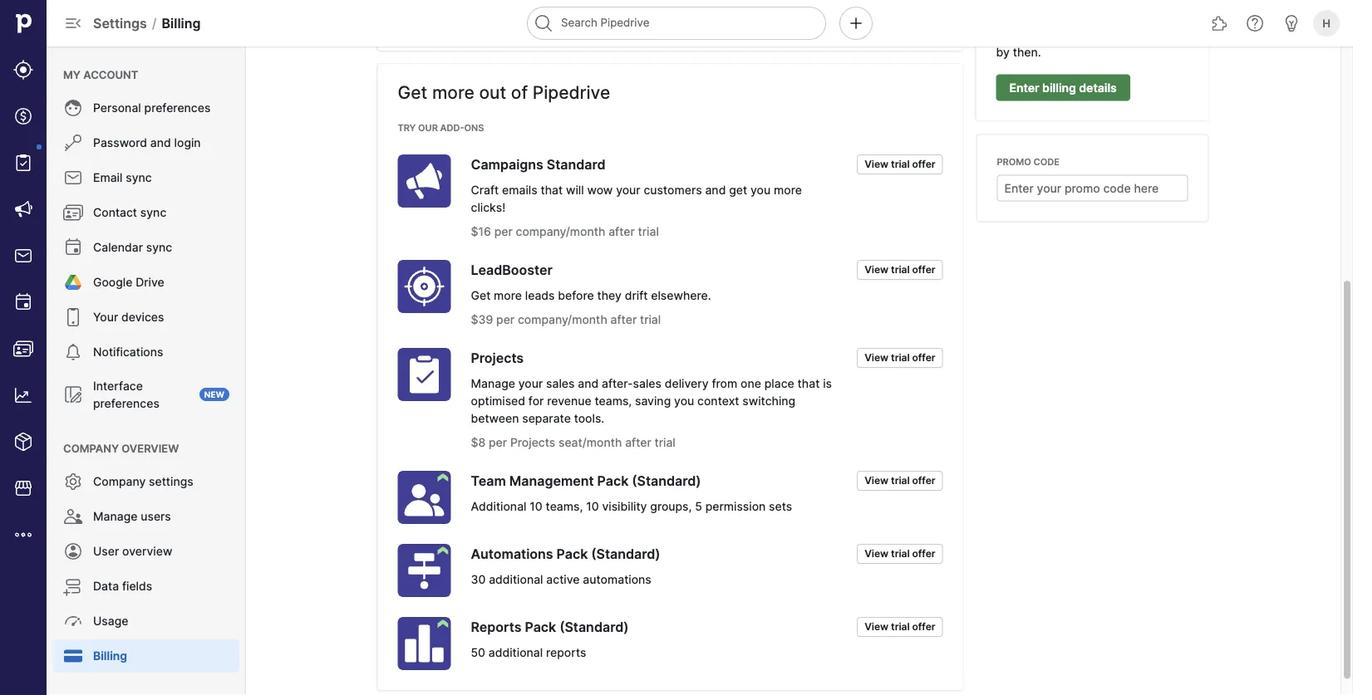 Task type: describe. For each thing, give the bounding box(es) containing it.
view trial offer button for campaigns standard
[[857, 155, 943, 175]]

more for get more leads before they drift elsewhere.
[[494, 288, 522, 303]]

$16
[[471, 224, 491, 239]]

home image
[[11, 11, 36, 36]]

place
[[764, 377, 794, 391]]

2 vertical spatial after
[[625, 436, 651, 450]]

settings / billing
[[93, 15, 201, 31]]

craft
[[471, 183, 499, 197]]

by
[[996, 45, 1010, 59]]

data fields link
[[53, 570, 239, 603]]

ends
[[1080, 0, 1107, 7]]

0 vertical spatial billing
[[162, 15, 201, 31]]

view for projects
[[865, 352, 889, 364]]

view for automations pack (standard)
[[865, 548, 889, 560]]

and inside once your trial ends you will be charged the amount matching the plan and number of users you add by then.
[[1023, 28, 1044, 42]]

add
[[1163, 28, 1185, 42]]

color undefined image for google drive
[[63, 273, 83, 293]]

calendar sync link
[[53, 231, 239, 264]]

color undefined image for calendar
[[63, 238, 83, 258]]

account
[[83, 68, 138, 81]]

password
[[93, 136, 147, 150]]

settings
[[149, 475, 193, 489]]

icon image for team management pack (standard)
[[398, 471, 451, 524]]

color undefined image for your
[[63, 308, 83, 327]]

switching
[[742, 394, 796, 408]]

view trial offer button for projects
[[857, 348, 943, 368]]

data
[[93, 580, 119, 594]]

saving
[[635, 394, 671, 408]]

out
[[479, 82, 506, 103]]

offer for projects
[[912, 352, 935, 364]]

calendar sync
[[93, 241, 172, 255]]

preferences for interface
[[93, 396, 159, 411]]

after for $39 per company/month after trial
[[611, 313, 637, 327]]

/
[[152, 15, 157, 31]]

view trial offer button for leadbooster
[[857, 260, 943, 280]]

leads image
[[13, 60, 33, 80]]

email
[[93, 171, 123, 185]]

code
[[1034, 156, 1060, 167]]

before
[[558, 288, 594, 303]]

view for reports pack (standard)
[[865, 621, 889, 633]]

view trial offer for campaigns standard
[[865, 158, 935, 170]]

email sync
[[93, 171, 152, 185]]

quick add image
[[846, 13, 866, 33]]

interface
[[93, 379, 143, 393]]

sync for email sync
[[126, 171, 152, 185]]

icon image for automations pack (standard)
[[398, 544, 451, 598]]

menu toggle image
[[63, 13, 83, 33]]

view trial offer for leadbooster
[[865, 264, 935, 276]]

of inside once your trial ends you will be charged the amount matching the plan and number of users you add by then.
[[1092, 28, 1103, 42]]

you inside manage your sales and after-sales delivery from one place that is optimised for revenue teams, saving you context switching between separate tools.
[[674, 394, 694, 408]]

devices
[[121, 310, 164, 325]]

number
[[1047, 28, 1089, 42]]

manage for manage your sales and after-sales delivery from one place that is optimised for revenue teams, saving you context switching between separate tools.
[[471, 377, 515, 391]]

your for and
[[518, 377, 543, 391]]

view trial offer button for team management pack (standard)
[[857, 471, 943, 491]]

optimised
[[471, 394, 525, 408]]

clicks!
[[471, 200, 506, 214]]

pipedrive
[[533, 82, 610, 103]]

usage link
[[53, 605, 239, 638]]

active
[[546, 573, 580, 587]]

(standard) for reports pack (standard)
[[560, 619, 629, 635]]

emails
[[502, 183, 537, 197]]

offer for leadbooster
[[912, 264, 935, 276]]

manage for manage users
[[93, 510, 138, 524]]

sync for contact sync
[[140, 206, 166, 220]]

company overview
[[63, 442, 179, 455]]

sync for calendar sync
[[146, 241, 172, 255]]

user overview
[[93, 545, 172, 559]]

view for leadbooster
[[865, 264, 889, 276]]

that inside manage your sales and after-sales delivery from one place that is optimised for revenue teams, saving you context switching between separate tools.
[[798, 377, 820, 391]]

color undefined image up campaigns 'image'
[[13, 153, 33, 173]]

h button
[[1310, 7, 1343, 40]]

notifications
[[93, 345, 163, 359]]

(standard) for automations pack (standard)
[[591, 546, 660, 562]]

0 horizontal spatial users
[[141, 510, 171, 524]]

additional for 30
[[489, 573, 543, 587]]

1 10 from the left
[[530, 500, 543, 514]]

contacts image
[[13, 339, 33, 359]]

more inside 'craft emails that will wow your customers and get you more clicks!'
[[774, 183, 802, 197]]

standard
[[547, 156, 606, 172]]

50
[[471, 646, 485, 660]]

google drive link
[[53, 266, 239, 299]]

additional 10 teams, 10 visibility groups, 5 permission sets
[[471, 500, 792, 514]]

and inside 'craft emails that will wow your customers and get you more clicks!'
[[705, 183, 726, 197]]

from
[[712, 377, 737, 391]]

will inside 'craft emails that will wow your customers and get you more clicks!'
[[566, 183, 584, 197]]

notifications link
[[53, 336, 239, 369]]

quick help image
[[1245, 13, 1265, 33]]

$8 per projects seat/month after trial
[[471, 436, 676, 450]]

contact
[[93, 206, 137, 220]]

0 vertical spatial pack
[[597, 473, 629, 489]]

contact sync
[[93, 206, 166, 220]]

offer for team management pack (standard)
[[912, 475, 935, 487]]

after-
[[602, 377, 633, 391]]

0 vertical spatial projects
[[471, 350, 524, 366]]

billing menu item
[[47, 640, 246, 673]]

more for get more out of pipedrive
[[432, 82, 474, 103]]

groups,
[[650, 500, 692, 514]]

1 sales from the left
[[546, 377, 575, 391]]

company/month for $16
[[516, 224, 605, 239]]

0 vertical spatial (standard)
[[632, 473, 701, 489]]

manage your sales and after-sales delivery from one place that is optimised for revenue teams, saving you context switching between separate tools.
[[471, 377, 832, 426]]

offer for campaigns standard
[[912, 158, 935, 170]]

2 the from the left
[[1166, 10, 1184, 25]]

Enter your promo code here text field
[[997, 175, 1188, 202]]

fields
[[122, 580, 152, 594]]

charged
[[996, 10, 1042, 25]]

1 vertical spatial projects
[[510, 436, 555, 450]]

automations pack (standard)
[[471, 546, 660, 562]]

reports pack (standard)
[[471, 619, 629, 635]]

user
[[93, 545, 119, 559]]

color undefined image for data
[[63, 577, 83, 597]]

password and login
[[93, 136, 201, 150]]

your devices link
[[53, 301, 239, 334]]

enter
[[1009, 81, 1039, 95]]

color undefined image for contact
[[63, 203, 83, 223]]

get for get more leads before they drift elsewhere.
[[471, 288, 491, 303]]

menu containing personal preferences
[[47, 47, 246, 696]]

google drive
[[93, 276, 164, 290]]

leads
[[525, 288, 555, 303]]

you inside 'craft emails that will wow your customers and get you more clicks!'
[[750, 183, 771, 197]]

overview for company overview
[[122, 442, 179, 455]]

personal preferences
[[93, 101, 211, 115]]

users inside once your trial ends you will be charged the amount matching the plan and number of users you add by then.
[[1107, 28, 1137, 42]]

data fields
[[93, 580, 152, 594]]

promo code
[[997, 156, 1060, 167]]

after for $16 per company/month after trial
[[609, 224, 635, 239]]

icon image for reports pack (standard)
[[398, 618, 451, 671]]

management
[[509, 473, 594, 489]]

once
[[996, 0, 1025, 7]]

seat/month
[[559, 436, 622, 450]]

team
[[471, 473, 506, 489]]

offer for automations pack (standard)
[[912, 548, 935, 560]]

2 10 from the left
[[586, 500, 599, 514]]

interface preferences
[[93, 379, 159, 411]]



Task type: vqa. For each thing, say whether or not it's contained in the screenshot.
the leftmost "leads"
no



Task type: locate. For each thing, give the bounding box(es) containing it.
(standard) up automations
[[591, 546, 660, 562]]

manage inside the manage users link
[[93, 510, 138, 524]]

google
[[93, 276, 132, 290]]

teams, down after-
[[595, 394, 632, 408]]

your inside 'craft emails that will wow your customers and get you more clicks!'
[[616, 183, 641, 197]]

preferences inside the personal preferences link
[[144, 101, 211, 115]]

view trial offer for reports pack (standard)
[[865, 621, 935, 633]]

view
[[865, 158, 889, 170], [865, 264, 889, 276], [865, 352, 889, 364], [865, 475, 889, 487], [865, 548, 889, 560], [865, 621, 889, 633]]

5 view trial offer from the top
[[865, 548, 935, 560]]

color undefined image left google
[[63, 273, 83, 293]]

1 vertical spatial billing
[[93, 650, 127, 664]]

0 horizontal spatial sales
[[546, 377, 575, 391]]

that down campaigns standard
[[541, 183, 563, 197]]

0 horizontal spatial the
[[1045, 10, 1063, 25]]

50 additional reports
[[471, 646, 586, 660]]

0 vertical spatial will
[[1134, 0, 1152, 7]]

2 vertical spatial sync
[[146, 241, 172, 255]]

per right $16
[[494, 224, 513, 239]]

you down "matching"
[[1140, 28, 1160, 42]]

0 horizontal spatial manage
[[93, 510, 138, 524]]

1 vertical spatial sync
[[140, 206, 166, 220]]

icon image for projects
[[398, 348, 451, 401]]

4 view trial offer button from the top
[[857, 471, 943, 491]]

the up add
[[1166, 10, 1184, 25]]

0 horizontal spatial 10
[[530, 500, 543, 514]]

once your trial ends you will be charged the amount matching the plan and number of users you add by then.
[[996, 0, 1185, 59]]

icon image left the team
[[398, 471, 451, 524]]

per right $39
[[496, 313, 515, 327]]

and left get
[[705, 183, 726, 197]]

sync up drive
[[146, 241, 172, 255]]

(standard)
[[632, 473, 701, 489], [591, 546, 660, 562], [560, 619, 629, 635]]

drift
[[625, 288, 648, 303]]

0 vertical spatial teams,
[[595, 394, 632, 408]]

1 the from the left
[[1045, 10, 1063, 25]]

sales inbox image
[[13, 246, 33, 266]]

2 view trial offer button from the top
[[857, 260, 943, 280]]

elsewhere.
[[651, 288, 711, 303]]

1 horizontal spatial 10
[[586, 500, 599, 514]]

color undefined image left user
[[63, 542, 83, 562]]

color undefined image for email
[[63, 168, 83, 188]]

0 horizontal spatial get
[[398, 82, 427, 103]]

billing
[[1042, 81, 1076, 95]]

30 additional active automations
[[471, 573, 651, 587]]

5 color undefined image from the top
[[63, 238, 83, 258]]

insights image
[[13, 386, 33, 406]]

color undefined image inside email sync link
[[63, 168, 83, 188]]

1 vertical spatial that
[[798, 377, 820, 391]]

company settings link
[[53, 465, 239, 499]]

overview up 'company settings' link
[[122, 442, 179, 455]]

teams, down management
[[546, 500, 583, 514]]

billing right the /
[[162, 15, 201, 31]]

6 icon image from the top
[[398, 618, 451, 671]]

company/month down before
[[518, 313, 607, 327]]

sync up calendar sync link
[[140, 206, 166, 220]]

10 down management
[[530, 500, 543, 514]]

our
[[418, 123, 438, 133]]

color undefined image for personal
[[63, 98, 83, 118]]

color undefined image for password
[[63, 133, 83, 153]]

3 view from the top
[[865, 352, 889, 364]]

sales up saving
[[633, 377, 662, 391]]

products image
[[13, 432, 33, 452]]

customers
[[644, 183, 702, 197]]

1 vertical spatial more
[[774, 183, 802, 197]]

color undefined image for company settings
[[63, 472, 83, 492]]

0 horizontal spatial of
[[511, 82, 528, 103]]

billing inside billing link
[[93, 650, 127, 664]]

and up revenue
[[578, 377, 599, 391]]

1 horizontal spatial sales
[[633, 377, 662, 391]]

tools.
[[574, 411, 604, 426]]

1 horizontal spatial that
[[798, 377, 820, 391]]

wow
[[587, 183, 613, 197]]

after down drift
[[611, 313, 637, 327]]

your up for in the left of the page
[[518, 377, 543, 391]]

my
[[63, 68, 81, 81]]

1 vertical spatial will
[[566, 183, 584, 197]]

manage users link
[[53, 500, 239, 534]]

trial inside once your trial ends you will be charged the amount matching the plan and number of users you add by then.
[[1056, 0, 1077, 7]]

4 color undefined image from the top
[[63, 203, 83, 223]]

2 vertical spatial per
[[489, 436, 507, 450]]

plan
[[996, 28, 1020, 42]]

1 vertical spatial pack
[[557, 546, 588, 562]]

0 vertical spatial get
[[398, 82, 427, 103]]

context
[[697, 394, 739, 408]]

company/month for $39
[[518, 313, 607, 327]]

color undefined image for manage
[[63, 507, 83, 527]]

5 icon image from the top
[[398, 544, 451, 598]]

offer for reports pack (standard)
[[912, 621, 935, 633]]

view for team management pack (standard)
[[865, 475, 889, 487]]

color undefined image inside calendar sync link
[[63, 238, 83, 258]]

after down manage your sales and after-sales delivery from one place that is optimised for revenue teams, saving you context switching between separate tools.
[[625, 436, 651, 450]]

1 icon image from the top
[[398, 155, 451, 208]]

icon image left 30
[[398, 544, 451, 598]]

activities image
[[13, 293, 33, 313]]

color undefined image left email
[[63, 168, 83, 188]]

7 color undefined image from the top
[[63, 507, 83, 527]]

you up "matching"
[[1111, 0, 1131, 7]]

users
[[1107, 28, 1137, 42], [141, 510, 171, 524]]

1 view trial offer from the top
[[865, 158, 935, 170]]

users down 'company settings' link
[[141, 510, 171, 524]]

$39
[[471, 313, 493, 327]]

your up the charged
[[1028, 0, 1053, 7]]

10 down team management pack (standard)
[[586, 500, 599, 514]]

marketplace image
[[13, 479, 33, 499]]

and inside manage your sales and after-sales delivery from one place that is optimised for revenue teams, saving you context switching between separate tools.
[[578, 377, 599, 391]]

0 vertical spatial sync
[[126, 171, 152, 185]]

2 vertical spatial pack
[[525, 619, 556, 635]]

0 horizontal spatial your
[[518, 377, 543, 391]]

color undefined image inside usage link
[[63, 612, 83, 632]]

2 vertical spatial (standard)
[[560, 619, 629, 635]]

1 horizontal spatial the
[[1166, 10, 1184, 25]]

5
[[695, 500, 702, 514]]

0 horizontal spatial more
[[432, 82, 474, 103]]

company for company overview
[[63, 442, 119, 455]]

view for campaigns standard
[[865, 158, 889, 170]]

1 horizontal spatial billing
[[162, 15, 201, 31]]

my account
[[63, 68, 138, 81]]

(standard) up the groups,
[[632, 473, 701, 489]]

the
[[1045, 10, 1063, 25], [1166, 10, 1184, 25]]

calendar
[[93, 241, 143, 255]]

2 horizontal spatial more
[[774, 183, 802, 197]]

enter billing details
[[1009, 81, 1117, 95]]

1 horizontal spatial manage
[[471, 377, 515, 391]]

color undefined image inside password and login link
[[63, 133, 83, 153]]

4 offer from the top
[[912, 475, 935, 487]]

ons
[[464, 123, 484, 133]]

pack for reports pack (standard)
[[525, 619, 556, 635]]

sync right email
[[126, 171, 152, 185]]

sales assistant image
[[1282, 13, 1302, 33]]

0 vertical spatial company
[[63, 442, 119, 455]]

3 offer from the top
[[912, 352, 935, 364]]

2 offer from the top
[[912, 264, 935, 276]]

color undefined image down my
[[63, 98, 83, 118]]

promo
[[997, 156, 1031, 167]]

1 vertical spatial teams,
[[546, 500, 583, 514]]

0 horizontal spatial teams,
[[546, 500, 583, 514]]

settings
[[93, 15, 147, 31]]

of right out
[[511, 82, 528, 103]]

icon image down our
[[398, 155, 451, 208]]

your inside manage your sales and after-sales delivery from one place that is optimised for revenue teams, saving you context switching between separate tools.
[[518, 377, 543, 391]]

one
[[741, 377, 761, 391]]

personal
[[93, 101, 141, 115]]

additional
[[471, 500, 527, 514]]

usage
[[93, 615, 128, 629]]

add-
[[440, 123, 464, 133]]

view trial offer
[[865, 158, 935, 170], [865, 264, 935, 276], [865, 352, 935, 364], [865, 475, 935, 487], [865, 548, 935, 560], [865, 621, 935, 633]]

that
[[541, 183, 563, 197], [798, 377, 820, 391]]

0 horizontal spatial that
[[541, 183, 563, 197]]

get
[[729, 183, 747, 197]]

view trial offer for team management pack (standard)
[[865, 475, 935, 487]]

icon image for campaigns standard
[[398, 155, 451, 208]]

color undefined image left usage
[[63, 612, 83, 632]]

billing down usage
[[93, 650, 127, 664]]

of down amount at the right top
[[1092, 28, 1103, 42]]

sets
[[769, 500, 792, 514]]

(standard) up reports
[[560, 619, 629, 635]]

6 view from the top
[[865, 621, 889, 633]]

3 icon image from the top
[[398, 348, 451, 401]]

0 vertical spatial of
[[1092, 28, 1103, 42]]

color undefined image left data
[[63, 577, 83, 597]]

color undefined image left "interface"
[[63, 385, 83, 405]]

contact sync link
[[53, 196, 239, 229]]

manage up "optimised"
[[471, 377, 515, 391]]

Search Pipedrive field
[[527, 7, 826, 40]]

per for projects
[[489, 436, 507, 450]]

pack up active
[[557, 546, 588, 562]]

1 vertical spatial after
[[611, 313, 637, 327]]

0 vertical spatial after
[[609, 224, 635, 239]]

10
[[530, 500, 543, 514], [586, 500, 599, 514]]

icon image left 50
[[398, 618, 451, 671]]

users down "matching"
[[1107, 28, 1137, 42]]

more
[[432, 82, 474, 103], [774, 183, 802, 197], [494, 288, 522, 303]]

be
[[1155, 0, 1169, 7]]

sales
[[546, 377, 575, 391], [633, 377, 662, 391]]

5 view from the top
[[865, 548, 889, 560]]

company down company overview
[[93, 475, 146, 489]]

your inside once your trial ends you will be charged the amount matching the plan and number of users you add by then.
[[1028, 0, 1053, 7]]

6 offer from the top
[[912, 621, 935, 633]]

color undefined image inside google drive 'link'
[[63, 273, 83, 293]]

color undefined image left password
[[63, 133, 83, 153]]

color undefined image inside data fields 'link'
[[63, 577, 83, 597]]

1 horizontal spatial teams,
[[595, 394, 632, 408]]

preferences
[[144, 101, 211, 115], [93, 396, 159, 411]]

5 view trial offer button from the top
[[857, 544, 943, 564]]

1 horizontal spatial users
[[1107, 28, 1137, 42]]

2 color undefined image from the top
[[63, 133, 83, 153]]

your
[[93, 310, 118, 325]]

$16 per company/month after trial
[[471, 224, 659, 239]]

color undefined image inside contact sync link
[[63, 203, 83, 223]]

pack up visibility
[[597, 473, 629, 489]]

per right $8
[[489, 436, 507, 450]]

reports
[[471, 619, 522, 635]]

and up then.
[[1023, 28, 1044, 42]]

campaigns
[[471, 156, 543, 172]]

company settings
[[93, 475, 193, 489]]

manage up user
[[93, 510, 138, 524]]

1 vertical spatial preferences
[[93, 396, 159, 411]]

view trial offer button for reports pack (standard)
[[857, 618, 943, 638]]

craft emails that will wow your customers and get you more clicks!
[[471, 183, 802, 214]]

campaigns image
[[13, 199, 33, 219]]

1 vertical spatial per
[[496, 313, 515, 327]]

2 vertical spatial more
[[494, 288, 522, 303]]

color undefined image left calendar on the top left
[[63, 238, 83, 258]]

1 vertical spatial (standard)
[[591, 546, 660, 562]]

color undefined image inside user overview link
[[63, 542, 83, 562]]

color undefined image
[[13, 153, 33, 173], [63, 273, 83, 293], [63, 342, 83, 362], [63, 385, 83, 405], [63, 472, 83, 492], [63, 647, 83, 667]]

icon image left "optimised"
[[398, 348, 451, 401]]

1 horizontal spatial of
[[1092, 28, 1103, 42]]

1 vertical spatial of
[[511, 82, 528, 103]]

$39 per company/month after trial
[[471, 313, 661, 327]]

you down 'delivery'
[[674, 394, 694, 408]]

1 color undefined image from the top
[[63, 98, 83, 118]]

1 vertical spatial additional
[[489, 646, 543, 660]]

1 vertical spatial overview
[[122, 545, 172, 559]]

1 vertical spatial get
[[471, 288, 491, 303]]

1 vertical spatial company
[[93, 475, 146, 489]]

color undefined image left contact
[[63, 203, 83, 223]]

company/month
[[516, 224, 605, 239], [518, 313, 607, 327]]

3 view trial offer button from the top
[[857, 348, 943, 368]]

additional for 50
[[489, 646, 543, 660]]

sales up revenue
[[546, 377, 575, 391]]

2 view from the top
[[865, 264, 889, 276]]

9 color undefined image from the top
[[63, 577, 83, 597]]

icon image
[[398, 155, 451, 208], [398, 260, 451, 313], [398, 348, 451, 401], [398, 471, 451, 524], [398, 544, 451, 598], [398, 618, 451, 671]]

automations
[[471, 546, 553, 562]]

try
[[398, 123, 416, 133]]

4 view trial offer from the top
[[865, 475, 935, 487]]

color undefined image right contacts icon
[[63, 342, 83, 362]]

will inside once your trial ends you will be charged the amount matching the plan and number of users you add by then.
[[1134, 0, 1152, 7]]

6 view trial offer from the top
[[865, 621, 935, 633]]

1 vertical spatial users
[[141, 510, 171, 524]]

more image
[[13, 525, 33, 545]]

teams, inside manage your sales and after-sales delivery from one place that is optimised for revenue teams, saving you context switching between separate tools.
[[595, 394, 632, 408]]

1 vertical spatial your
[[616, 183, 641, 197]]

the up number
[[1045, 10, 1063, 25]]

0 vertical spatial users
[[1107, 28, 1137, 42]]

icon image for leadbooster
[[398, 260, 451, 313]]

more down leadbooster
[[494, 288, 522, 303]]

0 vertical spatial manage
[[471, 377, 515, 391]]

your
[[1028, 0, 1053, 7], [616, 183, 641, 197], [518, 377, 543, 391]]

color undefined image for billing
[[63, 647, 83, 667]]

and left login
[[150, 136, 171, 150]]

will up "matching"
[[1134, 0, 1152, 7]]

view trial offer for projects
[[865, 352, 935, 364]]

2 sales from the left
[[633, 377, 662, 391]]

1 offer from the top
[[912, 158, 935, 170]]

additional down reports
[[489, 646, 543, 660]]

manage inside manage your sales and after-sales delivery from one place that is optimised for revenue teams, saving you context switching between separate tools.
[[471, 377, 515, 391]]

1 vertical spatial company/month
[[518, 313, 607, 327]]

0 vertical spatial more
[[432, 82, 474, 103]]

1 vertical spatial manage
[[93, 510, 138, 524]]

pack for automations pack (standard)
[[557, 546, 588, 562]]

overview
[[122, 442, 179, 455], [122, 545, 172, 559]]

color undefined image inside notifications link
[[63, 342, 83, 362]]

0 vertical spatial company/month
[[516, 224, 605, 239]]

get up try
[[398, 82, 427, 103]]

1 horizontal spatial will
[[1134, 0, 1152, 7]]

2 view trial offer from the top
[[865, 264, 935, 276]]

color undefined image inside the personal preferences link
[[63, 98, 83, 118]]

color undefined image for notifications
[[63, 342, 83, 362]]

1 horizontal spatial more
[[494, 288, 522, 303]]

2 horizontal spatial your
[[1028, 0, 1053, 7]]

0 vertical spatial preferences
[[144, 101, 211, 115]]

view trial offer for automations pack (standard)
[[865, 548, 935, 560]]

manage users
[[93, 510, 171, 524]]

1 horizontal spatial your
[[616, 183, 641, 197]]

color undefined image inside 'company settings' link
[[63, 472, 83, 492]]

0 vertical spatial overview
[[122, 442, 179, 455]]

password and login link
[[53, 126, 239, 160]]

projects down $39
[[471, 350, 524, 366]]

color undefined image inside the manage users link
[[63, 507, 83, 527]]

0 vertical spatial per
[[494, 224, 513, 239]]

deals image
[[13, 106, 33, 126]]

color undefined image left your
[[63, 308, 83, 327]]

more up add-
[[432, 82, 474, 103]]

your devices
[[93, 310, 164, 325]]

color undefined image for user
[[63, 542, 83, 562]]

company for company settings
[[93, 475, 146, 489]]

1 horizontal spatial get
[[471, 288, 491, 303]]

menu
[[0, 0, 47, 696], [47, 47, 246, 696]]

you right get
[[750, 183, 771, 197]]

2 vertical spatial your
[[518, 377, 543, 391]]

color undefined image
[[63, 98, 83, 118], [63, 133, 83, 153], [63, 168, 83, 188], [63, 203, 83, 223], [63, 238, 83, 258], [63, 308, 83, 327], [63, 507, 83, 527], [63, 542, 83, 562], [63, 577, 83, 597], [63, 612, 83, 632]]

per
[[494, 224, 513, 239], [496, 313, 515, 327], [489, 436, 507, 450]]

projects down separate
[[510, 436, 555, 450]]

3 view trial offer from the top
[[865, 352, 935, 364]]

campaigns standard
[[471, 156, 606, 172]]

per for leadbooster
[[496, 313, 515, 327]]

6 color undefined image from the top
[[63, 308, 83, 327]]

separate
[[522, 411, 571, 426]]

overview up data fields 'link'
[[122, 545, 172, 559]]

delivery
[[665, 377, 709, 391]]

that inside 'craft emails that will wow your customers and get you more clicks!'
[[541, 183, 563, 197]]

0 horizontal spatial will
[[566, 183, 584, 197]]

try our add-ons
[[398, 123, 484, 133]]

overview for user overview
[[122, 545, 172, 559]]

personal preferences link
[[53, 91, 239, 125]]

color undefined image for interface preferences
[[63, 385, 83, 405]]

preferences up login
[[144, 101, 211, 115]]

will left wow at the left top of the page
[[566, 183, 584, 197]]

pack up 50 additional reports
[[525, 619, 556, 635]]

2 icon image from the top
[[398, 260, 451, 313]]

0 vertical spatial additional
[[489, 573, 543, 587]]

5 offer from the top
[[912, 548, 935, 560]]

billing link
[[53, 640, 239, 673]]

8 color undefined image from the top
[[63, 542, 83, 562]]

color undefined image right marketplace icon
[[63, 472, 83, 492]]

that left "is"
[[798, 377, 820, 391]]

additional down automations
[[489, 573, 543, 587]]

preferences down "interface"
[[93, 396, 159, 411]]

icon image left $39
[[398, 260, 451, 313]]

6 view trial offer button from the top
[[857, 618, 943, 638]]

1 view from the top
[[865, 158, 889, 170]]

get up $39
[[471, 288, 491, 303]]

your right wow at the left top of the page
[[616, 183, 641, 197]]

0 horizontal spatial billing
[[93, 650, 127, 664]]

0 vertical spatial your
[[1028, 0, 1053, 7]]

1 view trial offer button from the top
[[857, 155, 943, 175]]

company/month down wow at the left top of the page
[[516, 224, 605, 239]]

more right get
[[774, 183, 802, 197]]

after
[[609, 224, 635, 239], [611, 313, 637, 327], [625, 436, 651, 450]]

visibility
[[602, 500, 647, 514]]

color undefined image inside your devices link
[[63, 308, 83, 327]]

get for get more out of pipedrive
[[398, 82, 427, 103]]

color undefined image inside billing link
[[63, 647, 83, 667]]

after down 'craft emails that will wow your customers and get you more clicks!'
[[609, 224, 635, 239]]

your for ends
[[1028, 0, 1053, 7]]

10 color undefined image from the top
[[63, 612, 83, 632]]

color undefined image right more icon
[[63, 507, 83, 527]]

matching
[[1111, 10, 1162, 25]]

0 vertical spatial that
[[541, 183, 563, 197]]

3 color undefined image from the top
[[63, 168, 83, 188]]

will
[[1134, 0, 1152, 7], [566, 183, 584, 197]]

view trial offer button for automations pack (standard)
[[857, 544, 943, 564]]

color undefined image down usage link at the left of the page
[[63, 647, 83, 667]]

then.
[[1013, 45, 1041, 59]]

preferences for personal
[[144, 101, 211, 115]]

4 icon image from the top
[[398, 471, 451, 524]]

4 view from the top
[[865, 475, 889, 487]]

company up company settings
[[63, 442, 119, 455]]



